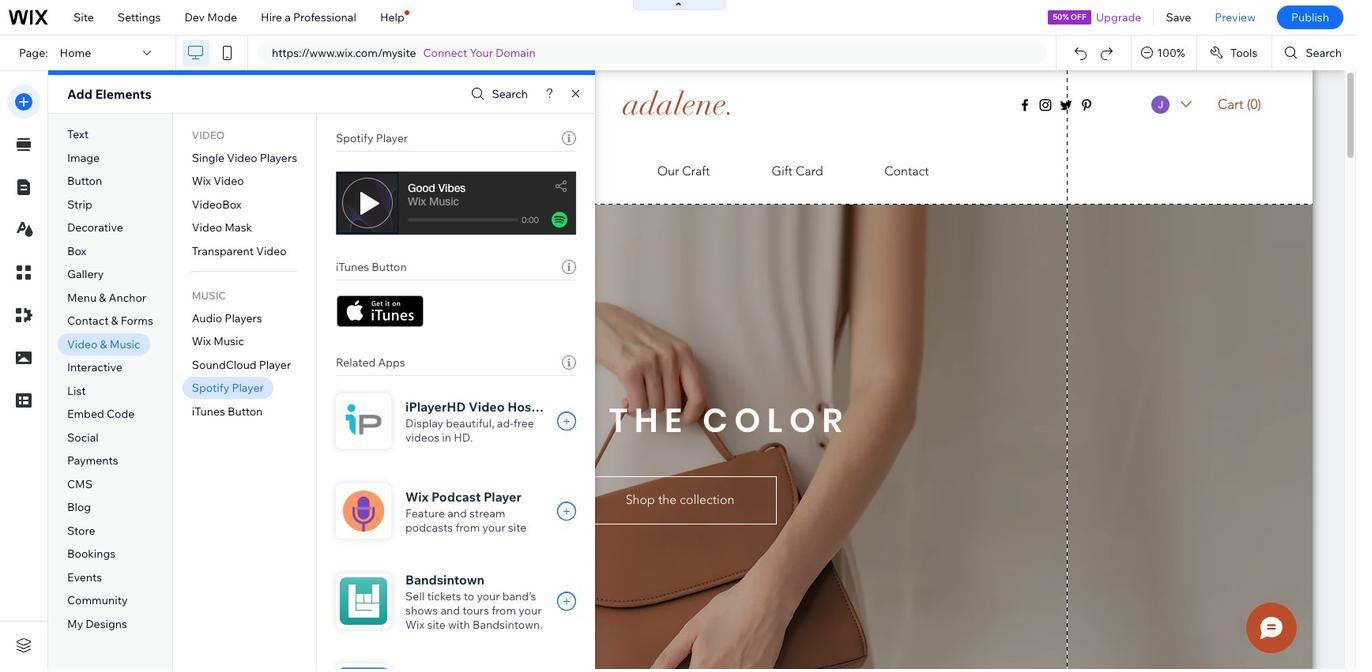 Task type: describe. For each thing, give the bounding box(es) containing it.
settings
[[118, 10, 161, 25]]

video inside iplayerhd video hosting display beautiful, ad-free videos in hd.
[[469, 399, 505, 415]]

site inside the wix podcast player feature and stream podcasts from your site
[[508, 521, 527, 535]]

sell
[[406, 590, 425, 604]]

text
[[67, 127, 89, 142]]

podcast
[[432, 489, 481, 505]]

from inside bandsintown sell tickets to your band's shows and tours from your wix site with bandsintown.
[[492, 604, 516, 618]]

dev mode
[[185, 10, 237, 25]]

your inside the wix podcast player feature and stream podcasts from your site
[[483, 521, 506, 535]]

video mask
[[192, 221, 252, 235]]

stream
[[470, 507, 506, 521]]

preview button
[[1204, 0, 1268, 35]]

soundcloud
[[192, 358, 257, 372]]

decorative
[[67, 221, 123, 235]]

contact
[[67, 314, 109, 328]]

bandsintown
[[406, 572, 485, 588]]

0 horizontal spatial spotify
[[192, 381, 229, 396]]

1 horizontal spatial spotify player
[[336, 131, 408, 145]]

player inside the wix podcast player feature and stream podcasts from your site
[[484, 489, 522, 505]]

display
[[406, 417, 444, 431]]

code
[[107, 407, 135, 422]]

soundcloud player
[[192, 358, 291, 372]]

1 vertical spatial spotify player
[[192, 381, 264, 396]]

with
[[448, 618, 470, 632]]

strip
[[67, 197, 92, 212]]

https://www.wix.com/mysite
[[272, 46, 416, 60]]

video up single at the left of the page
[[192, 129, 225, 141]]

hd.
[[454, 431, 473, 445]]

0 vertical spatial players
[[260, 151, 297, 165]]

50%
[[1053, 12, 1069, 22]]

1 vertical spatial search button
[[468, 83, 528, 106]]

& for menu
[[99, 291, 106, 305]]

bandsintown.
[[473, 618, 543, 632]]

beautiful,
[[446, 417, 495, 431]]

single video players
[[192, 151, 297, 165]]

video up videobox
[[214, 174, 244, 188]]

1 vertical spatial button
[[372, 260, 407, 274]]

free
[[514, 417, 534, 431]]

publish button
[[1278, 6, 1344, 29]]

& for video
[[100, 337, 107, 352]]

community
[[67, 594, 128, 608]]

0 horizontal spatial itunes
[[192, 405, 225, 419]]

in
[[442, 431, 451, 445]]

save button
[[1155, 0, 1204, 35]]

publish
[[1292, 10, 1330, 25]]

my
[[67, 617, 83, 632]]

video up wix video
[[227, 151, 257, 165]]

your right to
[[477, 590, 500, 604]]

gallery
[[67, 267, 104, 282]]

tickets
[[427, 590, 461, 604]]

100%
[[1158, 46, 1186, 60]]

wix for podcast
[[406, 489, 429, 505]]

help
[[380, 10, 405, 25]]

blog
[[67, 501, 91, 515]]

0 vertical spatial itunes
[[336, 260, 369, 274]]

cms
[[67, 477, 92, 492]]

0 vertical spatial spotify
[[336, 131, 374, 145]]

connect
[[423, 46, 468, 60]]

store
[[67, 524, 95, 538]]

wix podcast player feature and stream podcasts from your site
[[406, 489, 527, 535]]

0 vertical spatial search button
[[1273, 36, 1357, 70]]

tools
[[1231, 46, 1258, 60]]

music down audio players
[[214, 335, 244, 349]]

events
[[67, 571, 102, 585]]

1 vertical spatial players
[[225, 311, 262, 326]]

payments
[[67, 454, 118, 468]]

iplayerhd
[[406, 399, 466, 415]]

mode
[[207, 10, 237, 25]]

band's
[[503, 590, 536, 604]]

off
[[1071, 12, 1087, 22]]

box
[[67, 244, 86, 258]]

your
[[470, 46, 493, 60]]

preview
[[1215, 10, 1256, 25]]

apps
[[378, 356, 405, 370]]

transparent
[[192, 244, 254, 258]]

elements
[[95, 86, 152, 102]]

ad-
[[497, 417, 514, 431]]

wix music
[[192, 335, 244, 349]]

1 horizontal spatial button
[[228, 405, 263, 419]]

& for contact
[[111, 314, 118, 328]]

bandsintown sell tickets to your band's shows and tours from your wix site with bandsintown.
[[406, 572, 543, 632]]

anchor
[[109, 291, 146, 305]]

professional
[[293, 10, 356, 25]]

wix inside bandsintown sell tickets to your band's shows and tours from your wix site with bandsintown.
[[406, 618, 425, 632]]

add
[[67, 86, 92, 102]]

menu
[[67, 291, 97, 305]]

related apps
[[336, 356, 405, 370]]

designs
[[86, 617, 127, 632]]

site
[[74, 10, 94, 25]]



Task type: locate. For each thing, give the bounding box(es) containing it.
1 horizontal spatial itunes button
[[336, 260, 407, 274]]

1 vertical spatial site
[[427, 618, 446, 632]]

and left to
[[441, 604, 460, 618]]

image
[[67, 151, 100, 165]]

0 vertical spatial and
[[448, 507, 467, 521]]

itunes button
[[336, 260, 407, 274], [192, 405, 263, 419]]

my designs
[[67, 617, 127, 632]]

wix up feature
[[406, 489, 429, 505]]

from inside the wix podcast player feature and stream podcasts from your site
[[456, 521, 480, 535]]

0 vertical spatial search
[[1306, 46, 1342, 60]]

and inside bandsintown sell tickets to your band's shows and tours from your wix site with bandsintown.
[[441, 604, 460, 618]]

&
[[99, 291, 106, 305], [111, 314, 118, 328], [100, 337, 107, 352]]

1 vertical spatial itunes button
[[192, 405, 263, 419]]

0 vertical spatial from
[[456, 521, 480, 535]]

player
[[376, 131, 408, 145], [259, 358, 291, 372], [232, 381, 264, 396], [484, 489, 522, 505]]

search button
[[1273, 36, 1357, 70], [468, 83, 528, 106]]

0 vertical spatial site
[[508, 521, 527, 535]]

hosting
[[508, 399, 556, 415]]

iplayerhd video hosting display beautiful, ad-free videos in hd.
[[406, 399, 556, 445]]

forms
[[121, 314, 153, 328]]

embed
[[67, 407, 104, 422]]

players
[[260, 151, 297, 165], [225, 311, 262, 326]]

1 vertical spatial search
[[492, 87, 528, 101]]

your right podcasts at the bottom left of the page
[[483, 521, 506, 535]]

0 horizontal spatial button
[[67, 174, 102, 188]]

1 horizontal spatial itunes
[[336, 260, 369, 274]]

feature
[[406, 507, 445, 521]]

1 horizontal spatial site
[[508, 521, 527, 535]]

https://www.wix.com/mysite connect your domain
[[272, 46, 536, 60]]

wix down single at the left of the page
[[192, 174, 211, 188]]

search down publish
[[1306, 46, 1342, 60]]

2 vertical spatial button
[[228, 405, 263, 419]]

home
[[60, 46, 91, 60]]

contact & forms
[[67, 314, 153, 328]]

1 horizontal spatial search button
[[1273, 36, 1357, 70]]

hire
[[261, 10, 282, 25]]

video & music
[[67, 337, 140, 352]]

1 horizontal spatial search
[[1306, 46, 1342, 60]]

& right the menu
[[99, 291, 106, 305]]

1 vertical spatial from
[[492, 604, 516, 618]]

shows
[[406, 604, 438, 618]]

domain
[[496, 46, 536, 60]]

tools button
[[1198, 36, 1272, 70]]

0 horizontal spatial site
[[427, 618, 446, 632]]

spotify player
[[336, 131, 408, 145], [192, 381, 264, 396]]

add elements
[[67, 86, 152, 102]]

mask
[[225, 221, 252, 235]]

video down contact
[[67, 337, 98, 352]]

music down forms
[[110, 337, 140, 352]]

0 horizontal spatial spotify player
[[192, 381, 264, 396]]

wix down sell
[[406, 618, 425, 632]]

single
[[192, 151, 225, 165]]

wix for video
[[192, 174, 211, 188]]

bookings
[[67, 547, 116, 562]]

1 vertical spatial itunes
[[192, 405, 225, 419]]

wix down audio
[[192, 335, 211, 349]]

podcasts
[[406, 521, 453, 535]]

embed code
[[67, 407, 135, 422]]

menu & anchor
[[67, 291, 146, 305]]

0 horizontal spatial search
[[492, 87, 528, 101]]

1 horizontal spatial spotify
[[336, 131, 374, 145]]

upgrade
[[1096, 10, 1142, 25]]

0 horizontal spatial from
[[456, 521, 480, 535]]

wix for music
[[192, 335, 211, 349]]

social
[[67, 431, 99, 445]]

hire a professional
[[261, 10, 356, 25]]

search button down your
[[468, 83, 528, 106]]

from
[[456, 521, 480, 535], [492, 604, 516, 618]]

to
[[464, 590, 475, 604]]

dev
[[185, 10, 205, 25]]

players up the wix music
[[225, 311, 262, 326]]

2 vertical spatial &
[[100, 337, 107, 352]]

your
[[483, 521, 506, 535], [477, 590, 500, 604], [519, 604, 542, 618]]

related
[[336, 356, 376, 370]]

wix video
[[192, 174, 244, 188]]

video up 'beautiful,'
[[469, 399, 505, 415]]

search
[[1306, 46, 1342, 60], [492, 87, 528, 101]]

and
[[448, 507, 467, 521], [441, 604, 460, 618]]

site right stream
[[508, 521, 527, 535]]

tours
[[463, 604, 489, 618]]

from down podcast
[[456, 521, 480, 535]]

0 vertical spatial button
[[67, 174, 102, 188]]

and down podcast
[[448, 507, 467, 521]]

music up audio
[[192, 289, 226, 302]]

1 horizontal spatial from
[[492, 604, 516, 618]]

video down videobox
[[192, 221, 222, 235]]

search down "domain"
[[492, 87, 528, 101]]

transparent video
[[192, 244, 287, 258]]

& left forms
[[111, 314, 118, 328]]

site left with
[[427, 618, 446, 632]]

your right tours
[[519, 604, 542, 618]]

100% button
[[1132, 36, 1197, 70]]

search button down publish button
[[1273, 36, 1357, 70]]

a
[[285, 10, 291, 25]]

wix inside the wix podcast player feature and stream podcasts from your site
[[406, 489, 429, 505]]

video right transparent
[[256, 244, 287, 258]]

list
[[67, 384, 86, 398]]

audio players
[[192, 311, 262, 326]]

videobox
[[192, 197, 242, 212]]

0 vertical spatial spotify player
[[336, 131, 408, 145]]

1 vertical spatial spotify
[[192, 381, 229, 396]]

2 horizontal spatial button
[[372, 260, 407, 274]]

0 horizontal spatial itunes button
[[192, 405, 263, 419]]

1 vertical spatial &
[[111, 314, 118, 328]]

0 vertical spatial itunes button
[[336, 260, 407, 274]]

audio
[[192, 311, 222, 326]]

videos
[[406, 431, 440, 445]]

50% off
[[1053, 12, 1087, 22]]

save
[[1166, 10, 1192, 25]]

players right single at the left of the page
[[260, 151, 297, 165]]

0 vertical spatial &
[[99, 291, 106, 305]]

spotify
[[336, 131, 374, 145], [192, 381, 229, 396]]

& down the contact & forms
[[100, 337, 107, 352]]

0 horizontal spatial search button
[[468, 83, 528, 106]]

interactive
[[67, 361, 122, 375]]

site inside bandsintown sell tickets to your band's shows and tours from your wix site with bandsintown.
[[427, 618, 446, 632]]

1 vertical spatial and
[[441, 604, 460, 618]]

and inside the wix podcast player feature and stream podcasts from your site
[[448, 507, 467, 521]]

from right tours
[[492, 604, 516, 618]]



Task type: vqa. For each thing, say whether or not it's contained in the screenshot.
the right from
yes



